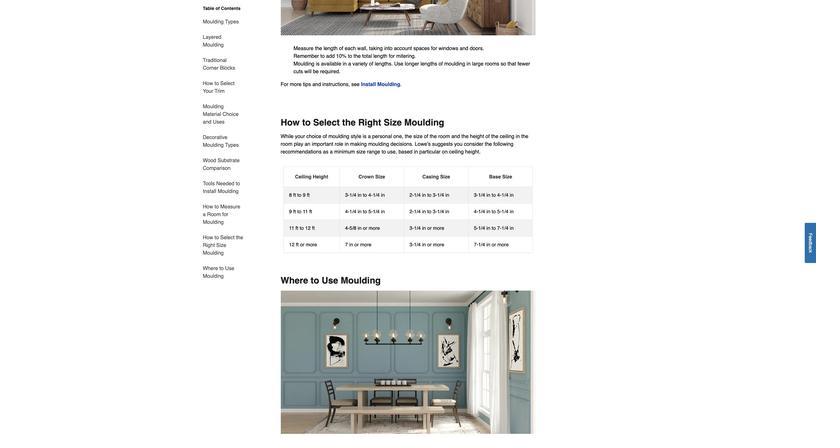 Task type: locate. For each thing, give the bounding box(es) containing it.
add
[[326, 53, 335, 59]]

a left variety
[[348, 61, 351, 67]]

use inside the table of contents element
[[225, 266, 234, 272]]

how to select the right size moulding up style
[[281, 117, 444, 128]]

minimum
[[334, 149, 355, 155]]

how to select the right size moulding up where to use moulding link
[[203, 235, 243, 256]]

for down into
[[389, 53, 395, 59]]

measure inside measure the length of each wall, taking into account spaces for windows and doors. remember to add 10% to the total length for mitering. moulding is available in a variety of lengths. use longer lengths of moulding in large rooms so that fewer cuts will be required.
[[294, 46, 314, 51]]

room down 'while'
[[281, 142, 292, 147]]

0 horizontal spatial where to use moulding
[[203, 266, 234, 280]]

measure
[[294, 46, 314, 51], [220, 204, 240, 210]]

a inside button
[[808, 246, 813, 249]]

moulding inside where to use moulding
[[203, 274, 224, 280]]

0 vertical spatial install
[[361, 82, 376, 87]]

a left room on the top left of page
[[203, 212, 206, 218]]

1 vertical spatial for
[[389, 53, 395, 59]]

use inside measure the length of each wall, taking into account spaces for windows and doors. remember to add 10% to the total length for mitering. moulding is available in a variety of lengths. use longer lengths of moulding in large rooms so that fewer cuts will be required.
[[394, 61, 403, 67]]

0 vertical spatial room
[[438, 134, 450, 140]]

for right spaces
[[431, 46, 437, 51]]

moulding material choice and uses link
[[203, 99, 243, 130]]

0 horizontal spatial ceiling
[[449, 149, 464, 155]]

1 vertical spatial install
[[203, 189, 216, 195]]

how
[[203, 81, 213, 87], [281, 117, 300, 128], [203, 204, 213, 210], [203, 235, 213, 241]]

is inside while your choice of moulding style is a personal one, the size of the room and the height of the ceiling in the room play an important role in making moulding decisions. lowe's suggests you consider the following recommendations as a minimum size range to use, based in particular on ceiling height.
[[363, 134, 367, 140]]

0 horizontal spatial moulding
[[329, 134, 349, 140]]

moulding up role
[[329, 134, 349, 140]]

0 horizontal spatial right
[[203, 243, 215, 249]]

0 vertical spatial ceiling
[[500, 134, 515, 140]]

select down how to measure a room for moulding link on the left
[[220, 235, 235, 241]]

lowe's
[[415, 142, 431, 147]]

how up your
[[203, 81, 213, 87]]

decorative moulding types link
[[203, 130, 243, 153]]

size up one,
[[384, 117, 402, 128]]

size
[[384, 117, 402, 128], [216, 243, 226, 249]]

2 vertical spatial select
[[220, 235, 235, 241]]

0 horizontal spatial use
[[225, 266, 234, 272]]

for
[[431, 46, 437, 51], [389, 53, 395, 59], [222, 212, 228, 218]]

0 vertical spatial use
[[394, 61, 403, 67]]

0 horizontal spatial size
[[216, 243, 226, 249]]

e up the b
[[808, 239, 813, 241]]

play
[[294, 142, 303, 147]]

2 horizontal spatial use
[[394, 61, 403, 67]]

how to select the right size moulding inside the table of contents element
[[203, 235, 243, 256]]

0 vertical spatial types
[[225, 19, 239, 25]]

remember
[[294, 53, 319, 59]]

based
[[399, 149, 413, 155]]

e up the d at the bottom of page
[[808, 236, 813, 239]]

total
[[362, 53, 372, 59]]

types down contents
[[225, 19, 239, 25]]

room up suggests
[[438, 134, 450, 140]]

select for the how to select your trim link
[[220, 81, 235, 87]]

how inside how to select the right size moulding
[[203, 235, 213, 241]]

2 horizontal spatial for
[[431, 46, 437, 51]]

select
[[220, 81, 235, 87], [313, 117, 340, 128], [220, 235, 235, 241]]

see
[[351, 82, 360, 87]]

how down room on the top left of page
[[203, 235, 213, 241]]

measure up room on the top left of page
[[220, 204, 240, 210]]

to
[[321, 53, 325, 59], [348, 53, 352, 59], [215, 81, 219, 87], [302, 117, 311, 128], [382, 149, 386, 155], [236, 181, 240, 187], [215, 204, 219, 210], [215, 235, 219, 241], [219, 266, 224, 272], [311, 276, 319, 286]]

how for the how to select your trim link
[[203, 81, 213, 87]]

room
[[438, 134, 450, 140], [281, 142, 292, 147]]

mitering.
[[396, 53, 416, 59]]

types
[[225, 19, 239, 25], [225, 143, 239, 148]]

making
[[350, 142, 367, 147]]

right up personal
[[358, 117, 381, 128]]

0 vertical spatial length
[[324, 46, 338, 51]]

1 vertical spatial moulding
[[329, 134, 349, 140]]

moulding types link
[[203, 14, 239, 30]]

b
[[808, 244, 813, 246]]

needed
[[216, 181, 234, 187]]

size up where to use moulding link
[[216, 243, 226, 249]]

is right style
[[363, 134, 367, 140]]

select inside how to select the right size moulding
[[220, 235, 235, 241]]

install moulding link
[[361, 82, 400, 87]]

wood substrate comparison
[[203, 158, 240, 172]]

measure inside 'how to measure a room for moulding'
[[220, 204, 240, 210]]

select inside the how to select your trim
[[220, 81, 235, 87]]

0 vertical spatial for
[[431, 46, 437, 51]]

a up the 'k'
[[808, 246, 813, 249]]

0 horizontal spatial is
[[316, 61, 320, 67]]

role
[[335, 142, 343, 147]]

how for how to measure a room for moulding link on the left
[[203, 204, 213, 210]]

moulding inside how to select the right size moulding
[[203, 251, 224, 256]]

types inside decorative moulding types
[[225, 143, 239, 148]]

to inside how to select the right size moulding
[[215, 235, 219, 241]]

1 horizontal spatial is
[[363, 134, 367, 140]]

recommendations
[[281, 149, 322, 155]]

to inside while your choice of moulding style is a personal one, the size of the room and the height of the ceiling in the room play an important role in making moulding decisions. lowe's suggests you consider the following recommendations as a minimum size range to use, based in particular on ceiling height.
[[382, 149, 386, 155]]

and inside measure the length of each wall, taking into account spaces for windows and doors. remember to add 10% to the total length for mitering. moulding is available in a variety of lengths. use longer lengths of moulding in large rooms so that fewer cuts will be required.
[[460, 46, 468, 51]]

measure up the remember
[[294, 46, 314, 51]]

how to measure a room for moulding link
[[203, 199, 243, 230]]

each
[[345, 46, 356, 51]]

mid-century modern room with decortive moulding, gold sofa, gray chair, rug and black window. image
[[281, 0, 536, 35]]

table of contents
[[203, 6, 241, 11]]

1 horizontal spatial measure
[[294, 46, 314, 51]]

length up the add at the left
[[324, 46, 338, 51]]

traditional corner blocks
[[203, 58, 235, 71]]

2 vertical spatial moulding
[[368, 142, 389, 147]]

how to select the right size moulding
[[281, 117, 444, 128], [203, 235, 243, 256]]

how to measure a room for moulding
[[203, 204, 240, 226]]

moulding
[[203, 19, 224, 25], [203, 42, 224, 48], [294, 61, 315, 67], [377, 82, 400, 87], [203, 104, 224, 110], [404, 117, 444, 128], [203, 143, 224, 148], [218, 189, 239, 195], [203, 220, 224, 226], [203, 251, 224, 256], [203, 274, 224, 280], [341, 276, 381, 286]]

is up be
[[316, 61, 320, 67]]

types up "substrate"
[[225, 143, 239, 148]]

0 horizontal spatial for
[[222, 212, 228, 218]]

select up choice
[[313, 117, 340, 128]]

10%
[[336, 53, 347, 59]]

fewer
[[518, 61, 530, 67]]

for
[[281, 82, 288, 87]]

size
[[414, 134, 423, 140], [357, 149, 366, 155]]

for right room on the top left of page
[[222, 212, 228, 218]]

size up 'lowe's'
[[414, 134, 423, 140]]

install down tools
[[203, 189, 216, 195]]

how up room on the top left of page
[[203, 204, 213, 210]]

0 vertical spatial right
[[358, 117, 381, 128]]

and down material
[[203, 119, 211, 125]]

instructions,
[[323, 82, 350, 87]]

0 vertical spatial size
[[384, 117, 402, 128]]

how inside 'how to measure a room for moulding'
[[203, 204, 213, 210]]

one,
[[393, 134, 404, 140]]

1 horizontal spatial use
[[322, 276, 338, 286]]

tools needed to install moulding
[[203, 181, 240, 195]]

and
[[460, 46, 468, 51], [312, 82, 321, 87], [203, 119, 211, 125], [452, 134, 460, 140]]

1 types from the top
[[225, 19, 239, 25]]

1 horizontal spatial moulding
[[368, 142, 389, 147]]

decisions.
[[391, 142, 414, 147]]

you
[[454, 142, 463, 147]]

wood substrate comparison link
[[203, 153, 243, 176]]

1 vertical spatial measure
[[220, 204, 240, 210]]

install
[[361, 82, 376, 87], [203, 189, 216, 195]]

style
[[351, 134, 361, 140]]

and up you
[[452, 134, 460, 140]]

1 horizontal spatial size
[[384, 117, 402, 128]]

doors.
[[470, 46, 484, 51]]

rooms
[[485, 61, 499, 67]]

traditional corner blocks link
[[203, 53, 243, 76]]

right up where to use moulding link
[[203, 243, 215, 249]]

how inside the how to select your trim
[[203, 81, 213, 87]]

in
[[343, 61, 347, 67], [467, 61, 471, 67], [516, 134, 520, 140], [345, 142, 349, 147], [414, 149, 418, 155]]

0 vertical spatial where
[[203, 266, 218, 272]]

1 horizontal spatial install
[[361, 82, 376, 87]]

0 vertical spatial is
[[316, 61, 320, 67]]

1 vertical spatial ceiling
[[449, 149, 464, 155]]

moulding down "windows"
[[444, 61, 465, 67]]

1 vertical spatial use
[[225, 266, 234, 272]]

size down making
[[357, 149, 366, 155]]

2 vertical spatial for
[[222, 212, 228, 218]]

personal
[[372, 134, 392, 140]]

of right lengths
[[439, 61, 443, 67]]

how for how to select the right size moulding link
[[203, 235, 213, 241]]

1 vertical spatial size
[[357, 149, 366, 155]]

e
[[808, 236, 813, 239], [808, 239, 813, 241]]

moulding down personal
[[368, 142, 389, 147]]

1 vertical spatial size
[[216, 243, 226, 249]]

moulding
[[444, 61, 465, 67], [329, 134, 349, 140], [368, 142, 389, 147]]

where to use moulding
[[203, 266, 234, 280], [281, 276, 381, 286]]

length up lengths.
[[373, 53, 387, 59]]

taking
[[369, 46, 383, 51]]

account
[[394, 46, 412, 51]]

1 vertical spatial right
[[203, 243, 215, 249]]

consider
[[464, 142, 484, 147]]

and left doors.
[[460, 46, 468, 51]]

f
[[808, 233, 813, 236]]

where to use moulding link
[[203, 261, 243, 281]]

0 horizontal spatial measure
[[220, 204, 240, 210]]

1 vertical spatial is
[[363, 134, 367, 140]]

a chart comparing ceiling height, crown size, casing size and more for moulding. image
[[281, 164, 536, 256]]

1 horizontal spatial room
[[438, 134, 450, 140]]

0 horizontal spatial room
[[281, 142, 292, 147]]

of
[[216, 6, 220, 11], [339, 46, 343, 51], [369, 61, 373, 67], [439, 61, 443, 67], [323, 134, 327, 140], [424, 134, 428, 140], [486, 134, 490, 140]]

0 horizontal spatial where
[[203, 266, 218, 272]]

2 e from the top
[[808, 239, 813, 241]]

will
[[304, 69, 312, 75]]

select up trim
[[220, 81, 235, 87]]

1 vertical spatial how to select the right size moulding
[[203, 235, 243, 256]]

1 horizontal spatial length
[[373, 53, 387, 59]]

1 horizontal spatial where
[[281, 276, 308, 286]]

0 vertical spatial size
[[414, 134, 423, 140]]

of right 'table'
[[216, 6, 220, 11]]

0 vertical spatial moulding
[[444, 61, 465, 67]]

ceiling
[[500, 134, 515, 140], [449, 149, 464, 155]]

2 horizontal spatial moulding
[[444, 61, 465, 67]]

while your choice of moulding style is a personal one, the size of the room and the height of the ceiling in the room play an important role in making moulding decisions. lowe's suggests you consider the following recommendations as a minimum size range to use, based in particular on ceiling height.
[[281, 134, 529, 155]]

2 types from the top
[[225, 143, 239, 148]]

0 vertical spatial select
[[220, 81, 235, 87]]

uses
[[213, 119, 225, 125]]

following
[[494, 142, 514, 147]]

0 vertical spatial measure
[[294, 46, 314, 51]]

substrate
[[218, 158, 240, 164]]

where inside where to use moulding
[[203, 266, 218, 272]]

ceiling down you
[[449, 149, 464, 155]]

moulding types
[[203, 19, 239, 25]]

1 horizontal spatial ceiling
[[500, 134, 515, 140]]

of down total
[[369, 61, 373, 67]]

size inside how to select the right size moulding
[[216, 243, 226, 249]]

0 horizontal spatial how to select the right size moulding
[[203, 235, 243, 256]]

the
[[315, 46, 322, 51], [354, 53, 361, 59], [342, 117, 356, 128], [405, 134, 412, 140], [430, 134, 437, 140], [462, 134, 469, 140], [491, 134, 499, 140], [521, 134, 529, 140], [485, 142, 492, 147], [236, 235, 243, 241]]

longer
[[405, 61, 419, 67]]

2 vertical spatial use
[[322, 276, 338, 286]]

tips
[[303, 82, 311, 87]]

0 vertical spatial how to select the right size moulding
[[281, 117, 444, 128]]

ceiling up following
[[500, 134, 515, 140]]

1 vertical spatial types
[[225, 143, 239, 148]]

0 horizontal spatial install
[[203, 189, 216, 195]]

1 horizontal spatial for
[[389, 53, 395, 59]]

install right see
[[361, 82, 376, 87]]



Task type: vqa. For each thing, say whether or not it's contained in the screenshot.
How to Select the Right Size Moulding
yes



Task type: describe. For each thing, give the bounding box(es) containing it.
1 e from the top
[[808, 236, 813, 239]]

and inside while your choice of moulding style is a personal one, the size of the room and the height of the ceiling in the room play an important role in making moulding decisions. lowe's suggests you consider the following recommendations as a minimum size range to use, based in particular on ceiling height.
[[452, 134, 460, 140]]

while
[[281, 134, 294, 140]]

choice
[[306, 134, 321, 140]]

of up important
[[323, 134, 327, 140]]

use,
[[387, 149, 397, 155]]

0 horizontal spatial size
[[357, 149, 366, 155]]

particular
[[420, 149, 441, 155]]

spaces
[[414, 46, 430, 51]]

more
[[290, 82, 302, 87]]

and right the tips on the left top
[[312, 82, 321, 87]]

moulding material choice and uses
[[203, 104, 239, 125]]

moulding inside decorative moulding types
[[203, 143, 224, 148]]

1 vertical spatial where
[[281, 276, 308, 286]]

corner
[[203, 65, 219, 71]]

wall,
[[357, 46, 368, 51]]

layered moulding link
[[203, 30, 243, 53]]

tools
[[203, 181, 215, 187]]

for inside 'how to measure a room for moulding'
[[222, 212, 228, 218]]

a inside 'how to measure a room for moulding'
[[203, 212, 206, 218]]

wood
[[203, 158, 216, 164]]

your
[[203, 88, 213, 94]]

moulding inside measure the length of each wall, taking into account spaces for windows and doors. remember to add 10% to the total length for mitering. moulding is available in a variety of lengths. use longer lengths of moulding in large rooms so that fewer cuts will be required.
[[294, 61, 315, 67]]

lengths.
[[375, 61, 393, 67]]

1 vertical spatial select
[[313, 117, 340, 128]]

variety
[[353, 61, 368, 67]]

.
[[400, 82, 402, 87]]

how to select your trim
[[203, 81, 235, 94]]

k
[[808, 251, 813, 253]]

required.
[[320, 69, 341, 75]]

layered
[[203, 34, 221, 40]]

windows
[[439, 46, 458, 51]]

1 horizontal spatial where to use moulding
[[281, 276, 381, 286]]

table of contents element
[[195, 5, 243, 281]]

decorative
[[203, 135, 227, 141]]

suggests
[[432, 142, 453, 147]]

layered moulding
[[203, 34, 224, 48]]

to inside where to use moulding
[[219, 266, 224, 272]]

moulding inside moulding material choice and uses
[[203, 104, 224, 110]]

and inside moulding material choice and uses
[[203, 119, 211, 125]]

choice
[[223, 112, 239, 117]]

height
[[470, 134, 484, 140]]

decorative moulding types
[[203, 135, 239, 148]]

lengths
[[421, 61, 437, 67]]

be
[[313, 69, 319, 75]]

right inside how to select the right size moulding
[[203, 243, 215, 249]]

room
[[207, 212, 221, 218]]

select for how to select the right size moulding link
[[220, 235, 235, 241]]

contents
[[221, 6, 241, 11]]

of up 10%
[[339, 46, 343, 51]]

on
[[442, 149, 448, 155]]

0 horizontal spatial length
[[324, 46, 338, 51]]

for more tips and instructions, see install moulding .
[[281, 82, 402, 87]]

1 horizontal spatial right
[[358, 117, 381, 128]]

1 horizontal spatial how to select the right size moulding
[[281, 117, 444, 128]]

table
[[203, 6, 214, 11]]

c
[[808, 249, 813, 251]]

as
[[323, 149, 329, 155]]

to inside the how to select your trim
[[215, 81, 219, 87]]

height.
[[465, 149, 481, 155]]

of up 'lowe's'
[[424, 134, 428, 140]]

measure the length of each wall, taking into account spaces for windows and doors. remember to add 10% to the total length for mitering. moulding is available in a variety of lengths. use longer lengths of moulding in large rooms so that fewer cuts will be required.
[[294, 46, 530, 75]]

important
[[312, 142, 333, 147]]

a teal room with decorative moulding, wood table and chairs, pendant lights, abstract art and a rug. image
[[281, 291, 536, 435]]

where to use moulding inside the table of contents element
[[203, 266, 234, 280]]

cuts
[[294, 69, 303, 75]]

moulding inside tools needed to install moulding
[[218, 189, 239, 195]]

install inside tools needed to install moulding
[[203, 189, 216, 195]]

f e e d b a c k button
[[805, 223, 816, 263]]

is inside measure the length of each wall, taking into account spaces for windows and doors. remember to add 10% to the total length for mitering. moulding is available in a variety of lengths. use longer lengths of moulding in large rooms so that fewer cuts will be required.
[[316, 61, 320, 67]]

an
[[305, 142, 311, 147]]

large
[[472, 61, 484, 67]]

moulding inside 'how to measure a room for moulding'
[[203, 220, 224, 226]]

comparison
[[203, 166, 231, 172]]

d
[[808, 241, 813, 244]]

moulding inside measure the length of each wall, taking into account spaces for windows and doors. remember to add 10% to the total length for mitering. moulding is available in a variety of lengths. use longer lengths of moulding in large rooms so that fewer cuts will be required.
[[444, 61, 465, 67]]

a left personal
[[368, 134, 371, 140]]

range
[[367, 149, 380, 155]]

traditional
[[203, 58, 227, 63]]

to inside tools needed to install moulding
[[236, 181, 240, 187]]

a right as
[[330, 149, 333, 155]]

1 vertical spatial length
[[373, 53, 387, 59]]

so
[[501, 61, 506, 67]]

a inside measure the length of each wall, taking into account spaces for windows and doors. remember to add 10% to the total length for mitering. moulding is available in a variety of lengths. use longer lengths of moulding in large rooms so that fewer cuts will be required.
[[348, 61, 351, 67]]

f e e d b a c k
[[808, 233, 813, 253]]

1 horizontal spatial size
[[414, 134, 423, 140]]

into
[[384, 46, 393, 51]]

to inside 'how to measure a room for moulding'
[[215, 204, 219, 210]]

how up 'while'
[[281, 117, 300, 128]]

that
[[508, 61, 516, 67]]

of right "height"
[[486, 134, 490, 140]]

the inside how to select the right size moulding
[[236, 235, 243, 241]]

available
[[321, 61, 341, 67]]

blocks
[[220, 65, 235, 71]]

1 vertical spatial room
[[281, 142, 292, 147]]

trim
[[215, 88, 225, 94]]

tools needed to install moulding link
[[203, 176, 243, 199]]



